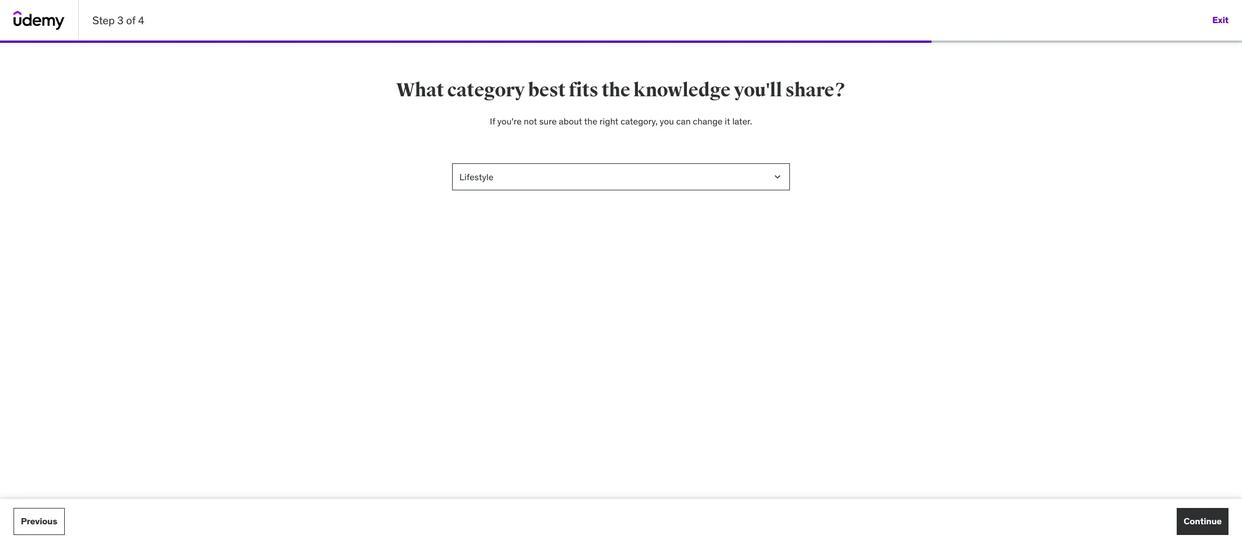 Task type: vqa. For each thing, say whether or not it's contained in the screenshot.
the 'submit search' Icon
no



Task type: locate. For each thing, give the bounding box(es) containing it.
4
[[138, 13, 144, 27]]

0 horizontal spatial the
[[584, 115, 598, 127]]

3
[[117, 13, 124, 27]]

the up if you're not sure about the right category, you can change it later.
[[602, 78, 630, 102]]

udemy image
[[14, 11, 65, 30]]

1 horizontal spatial the
[[602, 78, 630, 102]]

continue
[[1184, 516, 1222, 527]]

category
[[447, 78, 525, 102]]

exit button
[[1213, 7, 1229, 34]]

continue button
[[1177, 508, 1229, 535]]

right
[[600, 115, 619, 127]]

if
[[490, 115, 495, 127]]

previous
[[21, 516, 57, 527]]

the
[[602, 78, 630, 102], [584, 115, 598, 127]]

best
[[528, 78, 566, 102]]

what
[[396, 78, 444, 102]]

share?
[[786, 78, 846, 102]]

knowledge
[[634, 78, 731, 102]]

change
[[693, 115, 723, 127]]

what category best fits the knowledge you'll share?
[[396, 78, 846, 102]]

the left right
[[584, 115, 598, 127]]

0 vertical spatial the
[[602, 78, 630, 102]]

exit
[[1213, 14, 1229, 26]]

can
[[676, 115, 691, 127]]

it
[[725, 115, 730, 127]]

step
[[92, 13, 115, 27]]

step 3 of 4 element
[[0, 41, 932, 43]]

1 vertical spatial the
[[584, 115, 598, 127]]



Task type: describe. For each thing, give the bounding box(es) containing it.
sure
[[539, 115, 557, 127]]

if you're not sure about the right category, you can change it later.
[[490, 115, 752, 127]]

you
[[660, 115, 674, 127]]

later.
[[733, 115, 752, 127]]

you'll
[[734, 78, 782, 102]]

step 3 of 4
[[92, 13, 144, 27]]

fits
[[569, 78, 598, 102]]

not
[[524, 115, 537, 127]]

about
[[559, 115, 582, 127]]

of
[[126, 13, 136, 27]]

category,
[[621, 115, 658, 127]]

previous button
[[14, 508, 65, 535]]

you're
[[498, 115, 522, 127]]



